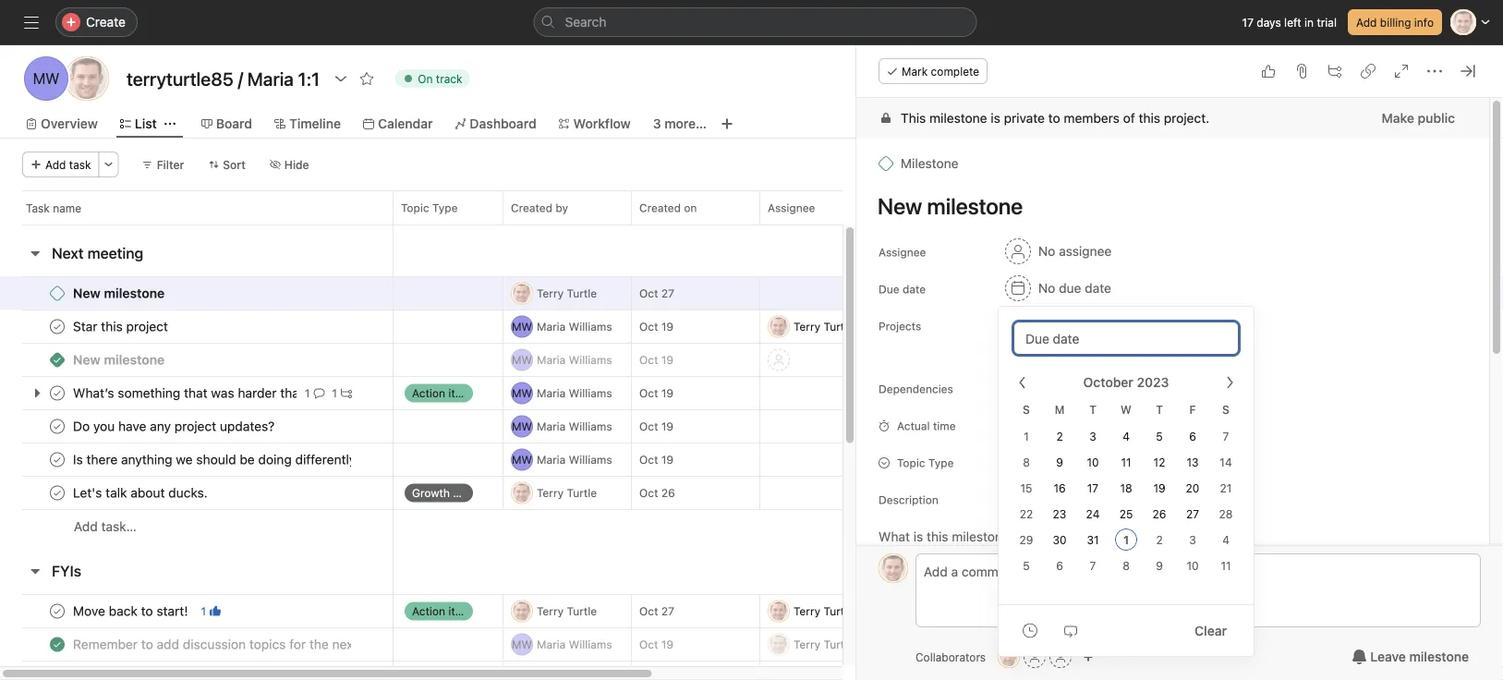 Task type: vqa. For each thing, say whether or not it's contained in the screenshot.


Task type: describe. For each thing, give the bounding box(es) containing it.
Star this project text field
[[69, 318, 174, 336]]

mark complete button
[[879, 58, 988, 84]]

growth
[[412, 487, 450, 500]]

add to starred image
[[360, 71, 374, 86]]

growth conversation
[[412, 487, 520, 500]]

next meeting button
[[52, 237, 143, 270]]

dashboard
[[470, 116, 537, 131]]

main content inside new milestone dialog
[[857, 98, 1490, 680]]

workflow link
[[559, 114, 631, 134]]

19 for remember to add discussion topics for the next meeting cell for the creator for remember to add discussion topics for the next meeting cell containing mw
[[662, 638, 674, 651]]

attachments: add a file to this task, new milestone image
[[1295, 64, 1310, 79]]

0 vertical spatial topic
[[401, 202, 429, 214]]

actual time
[[898, 420, 956, 433]]

turtle inside the creator for move back to start! cell
[[567, 605, 597, 618]]

2 creator for remember to add discussion topics for the next meeting cell from the top
[[503, 661, 632, 680]]

1 horizontal spatial 7
[[1223, 430, 1230, 443]]

in
[[1305, 16, 1314, 29]]

creator for let's talk about ducks. cell
[[503, 476, 632, 510]]

no due date
[[1039, 281, 1112, 296]]

start timer button
[[1105, 412, 1199, 438]]

add for add billing info
[[1357, 16, 1378, 29]]

completed checkbox for let's talk about ducks. text field
[[46, 482, 68, 504]]

1 horizontal spatial to
[[1049, 110, 1061, 126]]

no for no due date
[[1039, 281, 1056, 296]]

Do you have any project updates? text field
[[69, 417, 280, 436]]

assignee inside main content
[[879, 246, 927, 259]]

1 t from the left
[[1090, 403, 1097, 416]]

1 vertical spatial 1
[[1124, 534, 1130, 547]]

Let's talk about ducks. text field
[[69, 484, 213, 502]]

1 horizontal spatial 9
[[1156, 560, 1164, 573]]

30
[[1053, 534, 1067, 547]]

tt inside creator for let's talk about ducks. cell
[[515, 487, 529, 500]]

task
[[26, 202, 50, 214]]

due
[[1059, 281, 1082, 296]]

williams for creator for do you have any project updates? cell
[[569, 420, 612, 433]]

days
[[1257, 16, 1282, 29]]

create
[[86, 14, 126, 30]]

0 vertical spatial tt button
[[879, 554, 909, 583]]

create button
[[55, 7, 138, 37]]

created by
[[511, 202, 568, 214]]

1 horizontal spatial 1
[[1024, 430, 1029, 443]]

action item button inside the 'header fyis' tree grid
[[394, 595, 503, 628]]

completed image for is there anything we should be doing differently? 'text box'
[[46, 449, 68, 471]]

no assignee
[[1039, 244, 1112, 259]]

new milestone cell for tt
[[0, 276, 394, 311]]

mw for creator for do you have any project updates? cell
[[512, 420, 532, 433]]

terryturtle85
[[1021, 319, 1088, 332]]

header next meeting tree grid
[[0, 276, 1085, 543]]

row containing tt
[[0, 276, 1085, 311]]

task
[[69, 158, 91, 171]]

collapse task list for this section image for fyis
[[28, 564, 43, 579]]

12
[[1154, 456, 1166, 469]]

add task…
[[74, 519, 137, 534]]

w
[[1121, 403, 1132, 416]]

overview link
[[26, 114, 98, 134]]

left
[[1285, 16, 1302, 29]]

0 horizontal spatial 8
[[1023, 456, 1030, 469]]

collaborators
[[916, 651, 986, 664]]

remember to add discussion topics for the next meeting cell for the creator for remember to add discussion topics for the next meeting cell containing mw
[[0, 628, 394, 662]]

more actions for this task image
[[1428, 64, 1443, 79]]

3 inside dropdown button
[[653, 116, 661, 131]]

move back to start! cell
[[0, 594, 394, 629]]

28
[[1220, 508, 1233, 521]]

add for add task…
[[74, 519, 98, 534]]

add for add to projects
[[1006, 348, 1027, 361]]

start
[[1135, 419, 1161, 432]]

oct 19 inside row
[[640, 387, 674, 400]]

info
[[1415, 16, 1435, 29]]

projects
[[879, 320, 922, 333]]

trial
[[1318, 16, 1337, 29]]

is there anything we should be doing differently? cell
[[0, 443, 394, 477]]

board
[[216, 116, 252, 131]]

assignee inside row
[[768, 202, 816, 214]]

completed image for tt
[[46, 600, 68, 623]]

search
[[565, 14, 607, 30]]

maria inside terryturtle85 / maria 1:1 link
[[1098, 319, 1127, 332]]

public
[[1418, 110, 1456, 126]]

on
[[684, 202, 697, 214]]

make public
[[1382, 110, 1456, 126]]

assignee
[[1059, 244, 1112, 259]]

mw for creator for what's something that was harder than expected? cell
[[512, 387, 532, 400]]

oct for creator for do you have any project updates? cell
[[640, 420, 659, 433]]

leave milestone button
[[1341, 641, 1482, 674]]

1 vertical spatial 27
[[1187, 508, 1200, 521]]

add tab image
[[720, 116, 735, 131]]

add or remove collaborators image
[[1083, 652, 1095, 663]]

17 for 17 days left in trial
[[1243, 16, 1254, 29]]

18
[[1121, 482, 1133, 495]]

2 t from the left
[[1156, 403, 1164, 416]]

expand subtask list for the task what's something that was harder than expected? image
[[30, 386, 44, 401]]

terry inside creator for let's talk about ducks. cell
[[537, 487, 564, 500]]

set to repeat image
[[1064, 623, 1079, 638]]

1:1
[[1130, 319, 1143, 332]]

what's something that was harder than expected? cell
[[0, 376, 394, 410]]

1 horizontal spatial 11
[[1221, 560, 1232, 573]]

time
[[934, 420, 956, 433]]

oct for the creator for remember to add discussion topics for the next meeting cell containing mw
[[640, 638, 659, 651]]

creation date for remember to add discussion topics for the next meeting cell
[[631, 661, 761, 680]]

on track button
[[387, 66, 478, 92]]

add subtask image
[[1328, 64, 1343, 79]]

mark complete
[[902, 65, 980, 78]]

sort
[[223, 158, 246, 171]]

williams for creator for star this project cell
[[569, 320, 612, 333]]

19 for the star this project cell
[[662, 320, 674, 333]]

completed checkbox for "remember to add discussion topics for the next meeting" text box
[[46, 634, 68, 656]]

list
[[135, 116, 157, 131]]

conversation
[[453, 487, 520, 500]]

0 horizontal spatial 9
[[1057, 456, 1064, 469]]

copy milestone link image
[[1362, 64, 1376, 79]]

add to projects button
[[997, 342, 1096, 368]]

1 comment image
[[314, 388, 325, 399]]

on
[[418, 72, 433, 85]]

creator for star this project cell
[[503, 310, 632, 344]]

next month image
[[1223, 375, 1238, 390]]

next meeting
[[52, 244, 143, 262]]

remove task from terryturtle85 / maria 1:1 element
[[1261, 312, 1287, 338]]

name
[[53, 202, 81, 214]]

— button
[[394, 277, 503, 310]]

task name
[[26, 202, 81, 214]]

members
[[1064, 110, 1120, 126]]

row containing 1
[[0, 594, 1085, 629]]

header fyis tree grid
[[0, 594, 1085, 680]]

topic type inside main content
[[898, 457, 954, 470]]

topic type inside row
[[401, 202, 458, 214]]

milestone
[[901, 156, 959, 171]]

add dependencies button
[[997, 375, 1113, 401]]

0 horizontal spatial 5
[[1023, 560, 1030, 573]]

due date
[[879, 283, 926, 296]]

growth conversation button
[[394, 476, 520, 510]]

clear button
[[1183, 614, 1240, 647]]

creator for new milestone cell for oct 27
[[503, 276, 632, 311]]

1 horizontal spatial tt button
[[998, 646, 1021, 668]]

m
[[1055, 403, 1065, 416]]

oct 19 for creator for do you have any project updates? cell
[[640, 420, 674, 433]]

search button
[[534, 7, 977, 37]]

add task
[[45, 158, 91, 171]]

maria for creator for what's something that was harder than expected? cell
[[537, 387, 566, 400]]

Task Name text field
[[866, 185, 1468, 227]]

created for created by
[[511, 202, 553, 214]]

do you have any project updates? cell
[[0, 409, 394, 444]]

dashboard link
[[455, 114, 537, 134]]

1 vertical spatial 7
[[1090, 560, 1097, 573]]

19 inside row
[[662, 387, 674, 400]]

close details image
[[1461, 64, 1476, 79]]

creator for new milestone cell for oct 19
[[503, 343, 632, 377]]

15
[[1021, 482, 1033, 495]]

timeline link
[[275, 114, 341, 134]]

20
[[1186, 482, 1200, 495]]

action item button inside header next meeting tree grid
[[394, 377, 503, 410]]

maria williams for creator for what's something that was harder than expected? cell
[[537, 387, 612, 400]]

no assignee button
[[997, 235, 1121, 268]]

row containing action item
[[0, 376, 1085, 410]]

expand sidebar image
[[24, 15, 39, 30]]

created for created on
[[640, 202, 681, 214]]

add billing info button
[[1349, 9, 1443, 35]]

Is there anything we should be doing differently? text field
[[69, 451, 352, 469]]

terry turtle inside the creator for move back to start! cell
[[537, 605, 597, 618]]

2 horizontal spatial 3
[[1190, 534, 1197, 547]]

oct 19 for creator for star this project cell
[[640, 320, 674, 333]]

2 maria williams from the top
[[537, 354, 612, 366]]

filter
[[157, 158, 184, 171]]

0 horizontal spatial type
[[432, 202, 458, 214]]

leave
[[1371, 649, 1407, 665]]

26 inside header next meeting tree grid
[[662, 487, 675, 500]]

show options image
[[334, 71, 349, 86]]

completed image for the do you have any project updates? text box
[[46, 415, 68, 438]]

maria down creator for star this project cell
[[537, 354, 566, 366]]

mark
[[902, 65, 928, 78]]



Task type: locate. For each thing, give the bounding box(es) containing it.
7 up the 14
[[1223, 430, 1230, 443]]

0 horizontal spatial 6
[[1057, 560, 1064, 573]]

make
[[1382, 110, 1415, 126]]

no inside dropdown button
[[1039, 244, 1056, 259]]

add down add to projects button
[[1006, 382, 1027, 395]]

williams up creator for is there anything we should be doing differently? cell on the bottom
[[569, 420, 612, 433]]

maria up creator for what's something that was harder than expected? cell
[[537, 320, 566, 333]]

mw inside creator for what's something that was harder than expected? cell
[[512, 387, 532, 400]]

9 oct from the top
[[640, 638, 659, 651]]

mw inside creator for is there anything we should be doing differently? cell
[[512, 453, 532, 466]]

projects
[[1044, 348, 1088, 361]]

filter button
[[134, 152, 193, 177]]

1 down 25 on the right bottom of the page
[[1124, 534, 1130, 547]]

3 maria williams from the top
[[537, 387, 612, 400]]

1 vertical spatial 4
[[1223, 534, 1230, 547]]

f
[[1190, 403, 1197, 416]]

row containing growth conversation
[[0, 476, 1085, 510]]

terryturtle85 / maria 1:1 link
[[999, 316, 1151, 335]]

topic type up — "popup button"
[[401, 202, 458, 214]]

calendar
[[378, 116, 433, 131]]

milestone left is
[[930, 110, 988, 126]]

New milestone text field
[[69, 351, 170, 369]]

williams for creator for what's something that was harder than expected? cell
[[569, 387, 612, 400]]

1 vertical spatial 5
[[1023, 560, 1030, 573]]

2 vertical spatial 27
[[662, 605, 675, 618]]

add task… row
[[0, 509, 1085, 543]]

4 maria williams from the top
[[537, 420, 612, 433]]

hide button
[[261, 152, 318, 177]]

completed checkbox inside remember to add discussion topics for the next meeting cell
[[46, 634, 68, 656]]

5 down "29"
[[1023, 560, 1030, 573]]

5 williams from the top
[[569, 453, 612, 466]]

2 action item from the top
[[412, 605, 471, 618]]

item
[[449, 387, 471, 400], [449, 605, 471, 618]]

1 inside button
[[201, 605, 206, 618]]

dependencies
[[879, 383, 954, 396]]

make public button
[[1370, 102, 1468, 135]]

oct 27 down created on
[[640, 287, 675, 300]]

maria williams inside creator for what's something that was harder than expected? cell
[[537, 387, 612, 400]]

maria williams inside creator for do you have any project updates? cell
[[537, 420, 612, 433]]

main content
[[857, 98, 1490, 680]]

item for action item dropdown button in the 'header fyis' tree grid
[[449, 605, 471, 618]]

1 vertical spatial 9
[[1156, 560, 1164, 573]]

3 completed image from the top
[[46, 449, 68, 471]]

0 horizontal spatial topic
[[401, 202, 429, 214]]

created on
[[640, 202, 697, 214]]

maria down the creator for move back to start! cell
[[537, 638, 566, 651]]

1 subtask image
[[341, 388, 352, 399]]

creator for new milestone cell containing mw
[[503, 343, 632, 377]]

completed image
[[46, 316, 68, 338], [46, 415, 68, 438], [46, 449, 68, 471], [46, 482, 68, 504]]

4 left start
[[1123, 430, 1130, 443]]

remember to add discussion topics for the next meeting cell down the 1 button
[[0, 628, 394, 662]]

date inside dropdown button
[[1085, 281, 1112, 296]]

oct 19 for creator for is there anything we should be doing differently? cell on the bottom
[[640, 453, 674, 466]]

add task… button
[[74, 517, 137, 537]]

3 down 20
[[1190, 534, 1197, 547]]

milestone right leave
[[1410, 649, 1470, 665]]

to inside add to projects button
[[1030, 348, 1041, 361]]

2 completed milestone image from the top
[[50, 353, 65, 367]]

maria for creator for is there anything we should be doing differently? cell on the bottom
[[537, 453, 566, 466]]

williams inside creator for do you have any project updates? cell
[[569, 420, 612, 433]]

meeting
[[87, 244, 143, 262]]

new milestone dialog
[[857, 45, 1504, 680]]

6 maria williams from the top
[[537, 638, 612, 651]]

3 left more…
[[653, 116, 661, 131]]

terry inside the creator for move back to start! cell
[[537, 605, 564, 618]]

maria for creator for do you have any project updates? cell
[[537, 420, 566, 433]]

2 down m
[[1057, 430, 1064, 443]]

overview
[[41, 116, 98, 131]]

maria williams for creator for is there anything we should be doing differently? cell on the bottom
[[537, 453, 612, 466]]

0 vertical spatial topic type
[[401, 202, 458, 214]]

6 oct 19 from the top
[[640, 638, 674, 651]]

completed checkbox for is there anything we should be doing differently? 'text box'
[[46, 449, 68, 471]]

creator for do you have any project updates? cell
[[503, 409, 632, 444]]

description
[[879, 494, 939, 507]]

completed milestone image
[[50, 286, 65, 301], [50, 353, 65, 367]]

1 vertical spatial collapse task list for this section image
[[28, 564, 43, 579]]

19 for is there anything we should be doing differently? cell
[[662, 453, 674, 466]]

2 oct 19 from the top
[[640, 354, 674, 366]]

1 oct from the top
[[640, 287, 659, 300]]

0 vertical spatial collapse task list for this section image
[[28, 246, 43, 261]]

topic down actual
[[898, 457, 926, 470]]

3 down dependencies
[[1090, 430, 1097, 443]]

creator for is there anything we should be doing differently? cell
[[503, 443, 632, 477]]

clear
[[1195, 623, 1227, 638]]

4
[[1123, 430, 1130, 443], [1223, 534, 1230, 547]]

0 horizontal spatial 11
[[1122, 456, 1132, 469]]

maria williams inside the creator for remember to add discussion topics for the next meeting cell
[[537, 638, 612, 651]]

topic inside new milestone dialog
[[898, 457, 926, 470]]

2 s from the left
[[1223, 403, 1230, 416]]

williams for the creator for remember to add discussion topics for the next meeting cell containing mw
[[569, 638, 612, 651]]

maria williams for creator for do you have any project updates? cell
[[537, 420, 612, 433]]

1 vertical spatial topic type
[[898, 457, 954, 470]]

oct 27 inside header next meeting tree grid
[[640, 287, 675, 300]]

1 vertical spatial item
[[449, 605, 471, 618]]

0 vertical spatial 26
[[662, 487, 675, 500]]

4 oct 19 from the top
[[640, 420, 674, 433]]

7 oct from the top
[[640, 487, 659, 500]]

williams for creator for is there anything we should be doing differently? cell on the bottom
[[569, 453, 612, 466]]

10 up 'clear'
[[1187, 560, 1199, 573]]

1 horizontal spatial type
[[929, 457, 954, 470]]

action inside the 'header fyis' tree grid
[[412, 605, 446, 618]]

maria for the creator for remember to add discussion topics for the next meeting cell containing mw
[[537, 638, 566, 651]]

1 vertical spatial 3
[[1090, 430, 1097, 443]]

oct for creator for let's talk about ducks. cell
[[640, 487, 659, 500]]

27 up creation date for remember to add discussion topics for the next meeting cell
[[662, 605, 675, 618]]

williams up creator for what's something that was harder than expected? cell
[[569, 320, 612, 333]]

4 completed checkbox from the top
[[46, 482, 68, 504]]

0 vertical spatial no
[[1039, 244, 1056, 259]]

0 horizontal spatial tt button
[[879, 554, 909, 583]]

2 horizontal spatial 1
[[1124, 534, 1130, 547]]

1 vertical spatial action
[[412, 605, 446, 618]]

t up start timer at the bottom right of the page
[[1156, 403, 1164, 416]]

0 vertical spatial assignee
[[768, 202, 816, 214]]

add left task…
[[74, 519, 98, 534]]

0 vertical spatial 17
[[1243, 16, 1254, 29]]

3 completed checkbox from the top
[[46, 449, 68, 471]]

0 vertical spatial 5
[[1157, 430, 1163, 443]]

action item inside the 'header fyis' tree grid
[[412, 605, 471, 618]]

2 right "31"
[[1157, 534, 1163, 547]]

27 inside header next meeting tree grid
[[662, 287, 675, 300]]

action inside header next meeting tree grid
[[412, 387, 446, 400]]

22
[[1020, 508, 1034, 521]]

actual
[[898, 420, 930, 433]]

add task button
[[22, 152, 99, 177]]

1 horizontal spatial 2
[[1157, 534, 1163, 547]]

4 completed image from the top
[[46, 482, 68, 504]]

williams inside creator for star this project cell
[[569, 320, 612, 333]]

maria up creator for do you have any project updates? cell
[[537, 387, 566, 400]]

oct 19
[[640, 320, 674, 333], [640, 354, 674, 366], [640, 387, 674, 400], [640, 420, 674, 433], [640, 453, 674, 466], [640, 638, 674, 651]]

tt button down description
[[879, 554, 909, 583]]

completed milestone image down next
[[50, 286, 65, 301]]

creator for new milestone cell
[[503, 276, 632, 311], [503, 343, 632, 377]]

calendar link
[[363, 114, 433, 134]]

remember to add discussion topics for the next meeting cell for creation date for remember to add discussion topics for the next meeting cell
[[0, 661, 394, 680]]

add up previous month icon
[[1006, 348, 1027, 361]]

1 remember to add discussion topics for the next meeting cell from the top
[[0, 628, 394, 662]]

maria up creator for is there anything we should be doing differently? cell on the bottom
[[537, 420, 566, 433]]

milestone inside main content
[[930, 110, 988, 126]]

17 days left in trial
[[1243, 16, 1337, 29]]

4 oct from the top
[[640, 387, 659, 400]]

new milestone cell up what's something that was harder than expected? text field
[[0, 343, 394, 377]]

1 vertical spatial 8
[[1123, 560, 1130, 573]]

completed image
[[46, 382, 68, 404], [46, 600, 68, 623], [46, 634, 68, 656]]

1 s from the left
[[1023, 403, 1031, 416]]

previous month image
[[1016, 375, 1031, 390]]

3 williams from the top
[[569, 387, 612, 400]]

1 oct 27 from the top
[[640, 287, 675, 300]]

1 horizontal spatial assignee
[[879, 246, 927, 259]]

list link
[[120, 114, 157, 134]]

terry turtle inside creator for let's talk about ducks. cell
[[537, 487, 597, 500]]

1 vertical spatial 17
[[1088, 482, 1099, 495]]

maria williams up creator for do you have any project updates? cell
[[537, 387, 612, 400]]

1 action from the top
[[412, 387, 446, 400]]

5 maria williams from the top
[[537, 453, 612, 466]]

1 vertical spatial new milestone cell
[[0, 343, 394, 377]]

williams up creator for do you have any project updates? cell
[[569, 387, 612, 400]]

1 up 15
[[1024, 430, 1029, 443]]

tt inside the creator for move back to start! cell
[[515, 605, 529, 618]]

creator for new milestone cell up creator for do you have any project updates? cell
[[503, 343, 632, 377]]

row
[[0, 190, 1085, 225], [22, 224, 1062, 226], [0, 276, 1085, 311], [0, 310, 1085, 344], [0, 343, 1085, 377], [0, 376, 1085, 410], [0, 409, 1085, 444], [0, 443, 1085, 477], [0, 476, 1085, 510], [0, 594, 1085, 629], [0, 628, 1085, 662], [0, 661, 1085, 680]]

0 vertical spatial 11
[[1122, 456, 1132, 469]]

0 vertical spatial action item
[[412, 387, 471, 400]]

0 vertical spatial 6
[[1190, 430, 1197, 443]]

williams down the creator for move back to start! cell
[[569, 638, 612, 651]]

completed checkbox inside move back to start! 'cell'
[[46, 600, 68, 623]]

fyis button
[[52, 555, 81, 588]]

1 vertical spatial no
[[1039, 281, 1056, 296]]

add left billing
[[1357, 16, 1378, 29]]

6 up 13
[[1190, 430, 1197, 443]]

0 vertical spatial oct 27
[[640, 287, 675, 300]]

4 williams from the top
[[569, 420, 612, 433]]

remember to add discussion topics for the next meeting cell
[[0, 628, 394, 662], [0, 661, 394, 680]]

williams inside creator for what's something that was harder than expected? cell
[[569, 387, 612, 400]]

2 action item button from the top
[[394, 595, 503, 628]]

2 completed image from the top
[[46, 415, 68, 438]]

0 horizontal spatial s
[[1023, 403, 1031, 416]]

1 williams from the top
[[569, 320, 612, 333]]

williams down creator for star this project cell
[[569, 354, 612, 366]]

of
[[1124, 110, 1136, 126]]

add left 'task'
[[45, 158, 66, 171]]

main content containing this milestone is private to members of this project.
[[857, 98, 1490, 680]]

2 completed checkbox from the top
[[46, 382, 68, 404]]

add for add task
[[45, 158, 66, 171]]

maria williams for creator for star this project cell
[[537, 320, 612, 333]]

creator for remember to add discussion topics for the next meeting cell
[[503, 628, 632, 662], [503, 661, 632, 680]]

item inside header next meeting tree grid
[[449, 387, 471, 400]]

0 horizontal spatial 4
[[1123, 430, 1130, 443]]

29
[[1020, 534, 1034, 547]]

31
[[1087, 534, 1100, 547]]

1 no from the top
[[1039, 244, 1056, 259]]

2 remember to add discussion topics for the next meeting cell from the top
[[0, 661, 394, 680]]

maria right '/'
[[1098, 319, 1127, 332]]

4 down the 28
[[1223, 534, 1230, 547]]

26
[[662, 487, 675, 500], [1153, 508, 1167, 521]]

1 horizontal spatial topic
[[898, 457, 926, 470]]

maria williams for the creator for remember to add discussion topics for the next meeting cell containing mw
[[537, 638, 612, 651]]

1 horizontal spatial 6
[[1190, 430, 1197, 443]]

maria williams down creator for star this project cell
[[537, 354, 612, 366]]

None text field
[[122, 62, 325, 95]]

on track
[[418, 72, 463, 85]]

2 vertical spatial 1
[[201, 605, 206, 618]]

maria williams up creator for is there anything we should be doing differently? cell on the bottom
[[537, 420, 612, 433]]

27 for row containing tt
[[662, 287, 675, 300]]

27 down created on
[[662, 287, 675, 300]]

1 horizontal spatial 5
[[1157, 430, 1163, 443]]

williams inside creator for is there anything we should be doing differently? cell
[[569, 453, 612, 466]]

to right 'private' at the top right of page
[[1049, 110, 1061, 126]]

1 creator for remember to add discussion topics for the next meeting cell from the top
[[503, 628, 632, 662]]

2 creator for new milestone cell from the top
[[503, 343, 632, 377]]

action for action item dropdown button in the 'header fyis' tree grid
[[412, 605, 446, 618]]

2 action from the top
[[412, 605, 446, 618]]

1 created from the left
[[511, 202, 553, 214]]

1 completed milestone image from the top
[[50, 286, 65, 301]]

timer
[[1164, 419, 1192, 432]]

—
[[405, 288, 413, 299]]

1 vertical spatial tt button
[[998, 646, 1021, 668]]

oct 27 up creation date for remember to add discussion topics for the next meeting cell
[[640, 605, 675, 618]]

maria up creator for let's talk about ducks. cell
[[537, 453, 566, 466]]

2 oct 27 from the top
[[640, 605, 675, 618]]

21
[[1221, 482, 1232, 495]]

2 completed image from the top
[[46, 600, 68, 623]]

1 up "remember to add discussion topics for the next meeting" text box
[[201, 605, 206, 618]]

no left assignee
[[1039, 244, 1056, 259]]

oct 27 inside the 'header fyis' tree grid
[[640, 605, 675, 618]]

completed milestone image for mw
[[50, 353, 65, 367]]

maria inside the creator for remember to add discussion topics for the next meeting cell
[[537, 638, 566, 651]]

1 action item button from the top
[[394, 377, 503, 410]]

10 up 24
[[1087, 456, 1100, 469]]

maria williams down the creator for move back to start! cell
[[537, 638, 612, 651]]

oct
[[640, 287, 659, 300], [640, 320, 659, 333], [640, 354, 659, 366], [640, 387, 659, 400], [640, 420, 659, 433], [640, 453, 659, 466], [640, 487, 659, 500], [640, 605, 659, 618], [640, 638, 659, 651]]

6 down 30
[[1057, 560, 1064, 573]]

no for no assignee
[[1039, 244, 1056, 259]]

1 vertical spatial 11
[[1221, 560, 1232, 573]]

1 horizontal spatial 10
[[1187, 560, 1199, 573]]

row containing task name
[[0, 190, 1085, 225]]

3 completed image from the top
[[46, 634, 68, 656]]

0 vertical spatial 3
[[653, 116, 661, 131]]

turtle inside creator for let's talk about ducks. cell
[[567, 487, 597, 500]]

completed milestone checkbox left new milestone text field
[[50, 353, 65, 367]]

5 oct 19 from the top
[[640, 453, 674, 466]]

topic
[[401, 202, 429, 214], [898, 457, 926, 470]]

oct 19 for the creator for remember to add discussion topics for the next meeting cell containing mw
[[640, 638, 674, 651]]

0 horizontal spatial to
[[1030, 348, 1041, 361]]

1 horizontal spatial milestone
[[1410, 649, 1470, 665]]

0 vertical spatial type
[[432, 202, 458, 214]]

1 horizontal spatial 26
[[1153, 508, 1167, 521]]

0 horizontal spatial 3
[[653, 116, 661, 131]]

creator for what's something that was harder than expected? cell
[[503, 376, 632, 410]]

action for action item dropdown button within the header next meeting tree grid
[[412, 387, 446, 400]]

Remember to add discussion topics for the next meeting text field
[[69, 635, 352, 654]]

0 horizontal spatial 2
[[1057, 430, 1064, 443]]

1 horizontal spatial s
[[1223, 403, 1230, 416]]

creator for new milestone cell containing tt
[[503, 276, 632, 311]]

mw inside creator for do you have any project updates? cell
[[512, 420, 532, 433]]

17 left days
[[1243, 16, 1254, 29]]

6
[[1190, 430, 1197, 443], [1057, 560, 1064, 573]]

27 down 20
[[1187, 508, 1200, 521]]

no inside dropdown button
[[1039, 281, 1056, 296]]

1 horizontal spatial date
[[1085, 281, 1112, 296]]

11 down the 28
[[1221, 560, 1232, 573]]

1 item from the top
[[449, 387, 471, 400]]

let's talk about ducks. cell
[[0, 476, 394, 510]]

type down time
[[929, 457, 954, 470]]

11 up "18"
[[1122, 456, 1132, 469]]

0 likes. click to like this task image
[[1262, 64, 1276, 79]]

5 left the "timer"
[[1157, 430, 1163, 443]]

creator for move back to start! cell
[[503, 594, 632, 629]]

1
[[1024, 430, 1029, 443], [1124, 534, 1130, 547], [201, 605, 206, 618]]

no
[[1039, 244, 1056, 259], [1039, 281, 1056, 296]]

0 horizontal spatial 26
[[662, 487, 675, 500]]

0 vertical spatial 9
[[1057, 456, 1064, 469]]

milestone inside button
[[1410, 649, 1470, 665]]

mw inside creator for star this project cell
[[512, 320, 532, 333]]

oct 19 inside the 'header fyis' tree grid
[[640, 638, 674, 651]]

maria williams up creator for what's something that was harder than expected? cell
[[537, 320, 612, 333]]

hide
[[285, 158, 309, 171]]

Completed checkbox
[[46, 316, 68, 338], [46, 382, 68, 404], [46, 449, 68, 471], [46, 482, 68, 504], [46, 600, 68, 623], [46, 634, 68, 656]]

2 oct from the top
[[640, 320, 659, 333]]

3 oct from the top
[[640, 354, 659, 366]]

2 vertical spatial 3
[[1190, 534, 1197, 547]]

completed image for mw
[[46, 634, 68, 656]]

tab actions image
[[164, 118, 175, 129]]

this
[[901, 110, 926, 126]]

1 vertical spatial completed milestone checkbox
[[50, 353, 65, 367]]

oct for creator for is there anything we should be doing differently? cell on the bottom
[[640, 453, 659, 466]]

0 vertical spatial item
[[449, 387, 471, 400]]

star this project cell
[[0, 310, 394, 344]]

is
[[991, 110, 1001, 126]]

maria inside creator for do you have any project updates? cell
[[537, 420, 566, 433]]

completed image for star this project text field
[[46, 316, 68, 338]]

completed checkbox inside let's talk about ducks. cell
[[46, 482, 68, 504]]

3
[[653, 116, 661, 131], [1090, 430, 1097, 443], [1190, 534, 1197, 547]]

1 vertical spatial 10
[[1187, 560, 1199, 573]]

1 creator for new milestone cell from the top
[[503, 276, 632, 311]]

item for action item dropdown button within the header next meeting tree grid
[[449, 387, 471, 400]]

1 new milestone cell from the top
[[0, 276, 394, 311]]

6 completed checkbox from the top
[[46, 634, 68, 656]]

maria williams inside creator for is there anything we should be doing differently? cell
[[537, 453, 612, 466]]

25
[[1120, 508, 1134, 521]]

1 vertical spatial completed image
[[46, 600, 68, 623]]

mw for the creator for remember to add discussion topics for the next meeting cell containing mw
[[512, 638, 532, 651]]

williams inside the creator for remember to add discussion topics for the next meeting cell
[[569, 638, 612, 651]]

new milestone cell for mw
[[0, 343, 394, 377]]

creator for remember to add discussion topics for the next meeting cell containing mw
[[503, 628, 632, 662]]

6 williams from the top
[[569, 638, 612, 651]]

created left on
[[640, 202, 681, 214]]

19 for new milestone cell related to mw
[[662, 354, 674, 366]]

milestone for leave
[[1410, 649, 1470, 665]]

board link
[[201, 114, 252, 134]]

s down previous month icon
[[1023, 403, 1031, 416]]

oct for the creator for move back to start! cell
[[640, 605, 659, 618]]

0 horizontal spatial 7
[[1090, 560, 1097, 573]]

0 vertical spatial 8
[[1023, 456, 1030, 469]]

6 oct from the top
[[640, 453, 659, 466]]

0 horizontal spatial 17
[[1088, 482, 1099, 495]]

s down next month "image"
[[1223, 403, 1230, 416]]

t down october
[[1090, 403, 1097, 416]]

maria williams down creator for do you have any project updates? cell
[[537, 453, 612, 466]]

0 horizontal spatial t
[[1090, 403, 1097, 416]]

5 oct from the top
[[640, 420, 659, 433]]

1 vertical spatial type
[[929, 457, 954, 470]]

completed image for let's talk about ducks. text field
[[46, 482, 68, 504]]

23
[[1053, 508, 1067, 521]]

2 williams from the top
[[569, 354, 612, 366]]

collapse task list for this section image left fyis button on the left of page
[[28, 564, 43, 579]]

8 down 25 on the right bottom of the page
[[1123, 560, 1130, 573]]

new milestone cell
[[0, 276, 394, 311], [0, 343, 394, 377]]

billing
[[1381, 16, 1412, 29]]

1 horizontal spatial topic type
[[898, 457, 954, 470]]

next
[[52, 244, 84, 262]]

assignee
[[768, 202, 816, 214], [879, 246, 927, 259]]

0 vertical spatial new milestone cell
[[0, 276, 394, 311]]

collapse task list for this section image for next meeting
[[28, 246, 43, 261]]

7 down "31"
[[1090, 560, 1097, 573]]

1 completed checkbox from the top
[[46, 316, 68, 338]]

project.
[[1164, 110, 1210, 126]]

add
[[1357, 16, 1378, 29], [45, 158, 66, 171], [1006, 348, 1027, 361], [1006, 382, 1027, 395], [74, 519, 98, 534]]

completed image inside move back to start! 'cell'
[[46, 600, 68, 623]]

New milestone text field
[[69, 284, 170, 303]]

27 for row containing 1
[[662, 605, 675, 618]]

add for add dependencies
[[1006, 382, 1027, 395]]

1 completed image from the top
[[46, 382, 68, 404]]

0 horizontal spatial 1
[[201, 605, 206, 618]]

0 horizontal spatial topic type
[[401, 202, 458, 214]]

1 vertical spatial action item
[[412, 605, 471, 618]]

full screen image
[[1395, 64, 1410, 79]]

private
[[1004, 110, 1045, 126]]

completed image inside do you have any project updates? cell
[[46, 415, 68, 438]]

Move back to start! text field
[[69, 602, 194, 621]]

completed checkbox for move back to start! text box at the left bottom of page
[[46, 600, 68, 623]]

completed image inside what's something that was harder than expected? cell
[[46, 382, 68, 404]]

t
[[1090, 403, 1097, 416], [1156, 403, 1164, 416]]

completed checkbox inside what's something that was harder than expected? cell
[[46, 382, 68, 404]]

completed checkbox inside is there anything we should be doing differently? cell
[[46, 449, 68, 471]]

collapse task list for this section image left next
[[28, 246, 43, 261]]

completed milestone checkbox down next
[[50, 286, 65, 301]]

0 horizontal spatial 10
[[1087, 456, 1100, 469]]

type
[[432, 202, 458, 214], [929, 457, 954, 470]]

maria inside creator for is there anything we should be doing differently? cell
[[537, 453, 566, 466]]

0 vertical spatial 27
[[662, 287, 675, 300]]

item inside the 'header fyis' tree grid
[[449, 605, 471, 618]]

repeats image
[[962, 386, 977, 401]]

2 new milestone cell from the top
[[0, 343, 394, 377]]

collapse task list for this section image
[[28, 246, 43, 261], [28, 564, 43, 579]]

completed image inside let's talk about ducks. cell
[[46, 482, 68, 504]]

1 completed image from the top
[[46, 316, 68, 338]]

19 for do you have any project updates? cell
[[662, 420, 674, 433]]

maria inside creator for what's something that was harder than expected? cell
[[537, 387, 566, 400]]

s
[[1023, 403, 1031, 416], [1223, 403, 1230, 416]]

0 vertical spatial milestone
[[930, 110, 988, 126]]

add billing info
[[1357, 16, 1435, 29]]

topic type down actual time
[[898, 457, 954, 470]]

williams down creator for do you have any project updates? cell
[[569, 453, 612, 466]]

completed milestone checkbox for tt
[[50, 286, 65, 301]]

action item inside header next meeting tree grid
[[412, 387, 471, 400]]

2 vertical spatial completed image
[[46, 634, 68, 656]]

0 vertical spatial 2
[[1057, 430, 1064, 443]]

2 no from the top
[[1039, 281, 1056, 296]]

2 created from the left
[[640, 202, 681, 214]]

created left the by
[[511, 202, 553, 214]]

to up previous month icon
[[1030, 348, 1041, 361]]

completed milestone image for tt
[[50, 286, 65, 301]]

1 collapse task list for this section image from the top
[[28, 246, 43, 261]]

7
[[1223, 430, 1230, 443], [1090, 560, 1097, 573]]

maria inside creator for star this project cell
[[537, 320, 566, 333]]

1 vertical spatial 26
[[1153, 508, 1167, 521]]

1 vertical spatial assignee
[[879, 246, 927, 259]]

1 completed milestone checkbox from the top
[[50, 286, 65, 301]]

mw for creator for star this project cell
[[512, 320, 532, 333]]

Completed checkbox
[[46, 415, 68, 438]]

maria for creator for star this project cell
[[537, 320, 566, 333]]

Completed milestone checkbox
[[50, 286, 65, 301], [50, 353, 65, 367]]

8 oct from the top
[[640, 605, 659, 618]]

oct 27 for the creator for move back to start! cell
[[640, 605, 675, 618]]

topic down calendar
[[401, 202, 429, 214]]

mw inside the creator for remember to add discussion topics for the next meeting cell
[[512, 638, 532, 651]]

more…
[[665, 116, 707, 131]]

0 vertical spatial action item button
[[394, 377, 503, 410]]

19 inside the 'header fyis' tree grid
[[662, 638, 674, 651]]

completed image inside the star this project cell
[[46, 316, 68, 338]]

mw for creator for is there anything we should be doing differently? cell on the bottom
[[512, 453, 532, 466]]

24
[[1087, 508, 1100, 521]]

completed milestone checkbox for mw
[[50, 353, 65, 367]]

1 vertical spatial completed milestone image
[[50, 353, 65, 367]]

5 completed checkbox from the top
[[46, 600, 68, 623]]

no left due
[[1039, 281, 1056, 296]]

0 vertical spatial 1
[[1024, 430, 1029, 443]]

tt button right the collaborators
[[998, 646, 1021, 668]]

search list box
[[534, 7, 977, 37]]

1 vertical spatial topic
[[898, 457, 926, 470]]

oct for creator for star this project cell
[[640, 320, 659, 333]]

completed image inside is there anything we should be doing differently? cell
[[46, 449, 68, 471]]

2 completed milestone checkbox from the top
[[50, 353, 65, 367]]

creator for new milestone cell down the by
[[503, 276, 632, 311]]

more actions image
[[103, 159, 114, 170]]

0 horizontal spatial created
[[511, 202, 553, 214]]

completed milestone image left new milestone text field
[[50, 353, 65, 367]]

0 horizontal spatial milestone
[[930, 110, 988, 126]]

oct 27 for creator for new milestone cell containing tt
[[640, 287, 675, 300]]

17 for 17
[[1088, 482, 1099, 495]]

add inside 'button'
[[74, 519, 98, 534]]

type inside main content
[[929, 457, 954, 470]]

milestone for this
[[930, 110, 988, 126]]

workflow
[[574, 116, 631, 131]]

2023
[[1137, 375, 1170, 390]]

1 button
[[197, 602, 225, 621]]

task…
[[101, 519, 137, 534]]

completed checkbox for star this project text field
[[46, 316, 68, 338]]

3 more… button
[[653, 114, 707, 134]]

this milestone is private to members of this project.
[[901, 110, 1210, 126]]

17 up 24
[[1088, 482, 1099, 495]]

Due date text field
[[1014, 322, 1240, 355]]

completed checkbox inside the star this project cell
[[46, 316, 68, 338]]

27 inside the 'header fyis' tree grid
[[662, 605, 675, 618]]

remember to add discussion topics for the next meeting cell down "remember to add discussion topics for the next meeting" text box
[[0, 661, 394, 680]]

3 oct 19 from the top
[[640, 387, 674, 400]]

1 oct 19 from the top
[[640, 320, 674, 333]]

due
[[879, 283, 900, 296]]

add time image
[[1023, 623, 1038, 638]]

1 horizontal spatial t
[[1156, 403, 1164, 416]]

0 horizontal spatial date
[[903, 283, 926, 296]]

new milestone cell up star this project text field
[[0, 276, 394, 311]]

1 maria williams from the top
[[537, 320, 612, 333]]

0 vertical spatial creator for new milestone cell
[[503, 276, 632, 311]]

2 item from the top
[[449, 605, 471, 618]]

maria williams inside creator for star this project cell
[[537, 320, 612, 333]]

19
[[662, 320, 674, 333], [662, 354, 674, 366], [662, 387, 674, 400], [662, 420, 674, 433], [662, 453, 674, 466], [1154, 482, 1166, 495], [662, 638, 674, 651]]

9
[[1057, 456, 1064, 469], [1156, 560, 1164, 573]]

1 action item from the top
[[412, 387, 471, 400]]

1 vertical spatial milestone
[[1410, 649, 1470, 665]]

8 up 15
[[1023, 456, 1030, 469]]

october 2023 button
[[1072, 366, 1200, 399]]

1 horizontal spatial 4
[[1223, 534, 1230, 547]]

remove task from terryturtle85 / maria 1:1 image
[[1268, 320, 1280, 331]]

start timer
[[1135, 419, 1192, 432]]

1 vertical spatial creator for new milestone cell
[[503, 343, 632, 377]]

14
[[1220, 456, 1233, 469]]

2 collapse task list for this section image from the top
[[28, 564, 43, 579]]

type up — "popup button"
[[432, 202, 458, 214]]

What's something that was harder than expected? text field
[[69, 384, 297, 403]]



